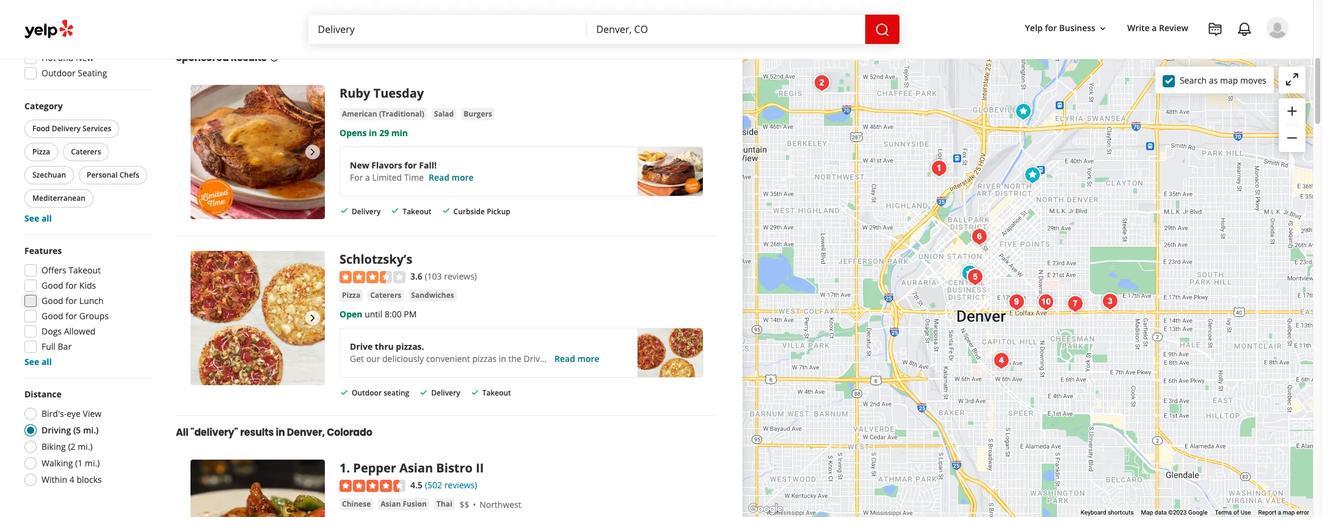 Task type: locate. For each thing, give the bounding box(es) containing it.
open left 9:00
[[406, 11, 429, 23]]

open down pizza link at left bottom
[[340, 308, 362, 320]]

1 horizontal spatial takeout
[[403, 206, 432, 217]]

1 vertical spatial drive
[[524, 353, 545, 365]]

pm right the 8:00 at the bottom of the page
[[404, 308, 417, 320]]

pepper asian bistro ii image
[[927, 156, 952, 181]]

get
[[350, 353, 364, 365]]

caterers button down services
[[63, 143, 109, 161]]

0 horizontal spatial new
[[76, 52, 94, 64]]

4 good from the top
[[42, 310, 63, 322]]

mi.) right (5
[[83, 425, 99, 436]]

bird's-eye view
[[42, 408, 102, 420]]

1 horizontal spatial read
[[555, 353, 575, 365]]

0 vertical spatial in
[[369, 127, 377, 138]]

4.5 star rating image
[[340, 480, 406, 492]]

0 vertical spatial caterers
[[71, 147, 101, 157]]

1 horizontal spatial pizza
[[342, 290, 360, 301]]

dogs allowed
[[42, 326, 96, 337]]

pizza button down 3.6 star rating image
[[340, 290, 363, 302]]

offers up good for kids
[[42, 264, 66, 276]]

keyboard shortcuts button
[[1081, 509, 1134, 517]]

pepper asian bistro ii link
[[353, 460, 484, 477]]

food
[[32, 123, 50, 134]]

2 horizontal spatial open
[[584, 11, 607, 23]]

for for business
[[1045, 22, 1057, 34]]

1 vertical spatial in
[[499, 353, 506, 365]]

2 horizontal spatial a
[[1278, 509, 1282, 516]]

more right thru.
[[578, 353, 600, 365]]

pickup
[[487, 206, 510, 217]]

salad link
[[432, 108, 456, 120]]

1 vertical spatial see
[[24, 356, 39, 368]]

0 horizontal spatial pizza
[[32, 147, 50, 157]]

a
[[1152, 22, 1157, 34], [365, 171, 370, 183], [1278, 509, 1282, 516]]

reviews) down bistro
[[444, 480, 477, 491]]

good down offers takeout
[[42, 280, 63, 291]]

a right the write
[[1152, 22, 1157, 34]]

2 vertical spatial a
[[1278, 509, 1282, 516]]

0 vertical spatial see
[[24, 213, 39, 224]]

services
[[83, 123, 111, 134]]

google image
[[746, 501, 786, 517]]

1 vertical spatial asian
[[381, 499, 401, 509]]

pm right 11:00
[[653, 11, 666, 23]]

0 vertical spatial offers
[[42, 6, 66, 18]]

3:00
[[270, 11, 287, 23]]

a right report
[[1278, 509, 1282, 516]]

for up time on the top left
[[405, 159, 417, 171]]

0 horizontal spatial open
[[340, 308, 362, 320]]

1 vertical spatial reviews)
[[444, 480, 477, 491]]

american (traditional) link
[[340, 108, 427, 120]]

2 horizontal spatial in
[[499, 353, 506, 365]]

open for open until 11:00 pm
[[584, 11, 607, 23]]

mi.) right the '(2'
[[78, 441, 93, 453]]

all
[[41, 213, 52, 224], [41, 356, 52, 368]]

0 horizontal spatial in
[[276, 426, 285, 440]]

new up seating
[[76, 52, 94, 64]]

0 vertical spatial all
[[41, 213, 52, 224]]

reviews)
[[444, 270, 477, 282], [444, 480, 477, 491]]

0 vertical spatial previous image
[[195, 145, 210, 159]]

until left 11:00
[[609, 11, 627, 23]]

0 horizontal spatial caterers button
[[63, 143, 109, 161]]

None search field
[[308, 15, 902, 44]]

0 horizontal spatial drive
[[350, 341, 373, 352]]

0 horizontal spatial a
[[365, 171, 370, 183]]

1 horizontal spatial open
[[406, 11, 429, 23]]

outdoor down and
[[42, 67, 76, 79]]

for down good for lunch
[[66, 310, 77, 322]]

1 vertical spatial new
[[350, 159, 369, 171]]

flavors
[[372, 159, 402, 171]]

1 all from the top
[[41, 213, 52, 224]]

1 good from the top
[[42, 37, 63, 48]]

group
[[1279, 98, 1306, 152], [22, 100, 151, 225], [21, 245, 151, 368]]

for for groups
[[66, 310, 77, 322]]

1 vertical spatial read
[[555, 353, 575, 365]]

outdoor left seating
[[352, 388, 382, 398]]

0 horizontal spatial caterers
[[71, 147, 101, 157]]

asian fusion
[[381, 499, 427, 509]]

16 checkmark v2 image
[[340, 206, 349, 216], [391, 206, 400, 216], [441, 206, 451, 216], [340, 388, 349, 398], [470, 388, 480, 398]]

keyboard
[[1081, 509, 1107, 516]]

next image
[[305, 311, 320, 325]]

3 good from the top
[[42, 295, 63, 307]]

2 see all from the top
[[24, 356, 52, 368]]

0 horizontal spatial none field
[[318, 23, 577, 36]]

2 none field from the left
[[596, 23, 855, 36]]

1 horizontal spatial caterers
[[370, 290, 401, 301]]

1 vertical spatial see all button
[[24, 356, 52, 368]]

0 horizontal spatial takeout
[[69, 264, 101, 276]]

see all down mediterranean button
[[24, 213, 52, 224]]

1 horizontal spatial map
[[1283, 509, 1295, 516]]

user actions element
[[1016, 15, 1306, 90]]

see all button down mediterranean button
[[24, 213, 52, 224]]

1 vertical spatial a
[[365, 171, 370, 183]]

all down mediterranean button
[[41, 213, 52, 224]]

outdoor seating
[[352, 388, 409, 398]]

2 offers from the top
[[42, 264, 66, 276]]

1 horizontal spatial more
[[578, 353, 600, 365]]

more up curbside on the top left
[[452, 171, 474, 183]]

4.5
[[410, 480, 423, 491]]

reviews) right (103
[[444, 270, 477, 282]]

0 horizontal spatial more
[[452, 171, 474, 183]]

chopstickers image
[[963, 265, 988, 290]]

opens
[[340, 127, 367, 138]]

(502 reviews) link
[[425, 479, 477, 492]]

takeout up the kids
[[69, 264, 101, 276]]

1 vertical spatial caterers button
[[368, 290, 404, 302]]

0 horizontal spatial read
[[429, 171, 449, 183]]

bistro
[[436, 460, 473, 477]]

limited
[[372, 171, 402, 183]]

drive right the
[[524, 353, 545, 365]]

new flavors for fall! for a limited time read more
[[350, 159, 474, 183]]

outdoor seating
[[42, 67, 107, 79]]

(1
[[75, 457, 83, 469]]

1 previous image from the top
[[195, 145, 210, 159]]

a right for
[[365, 171, 370, 183]]

mi.)
[[83, 425, 99, 436], [78, 441, 93, 453], [85, 457, 100, 469]]

all "delivery" results in denver, colorado
[[176, 426, 372, 440]]

asian left fusion
[[381, 499, 401, 509]]

until left the 8:00 at the bottom of the page
[[365, 308, 383, 320]]

search
[[1180, 74, 1207, 86]]

pizza button down "food"
[[24, 143, 58, 161]]

in right results on the bottom left
[[276, 426, 285, 440]]

delivery right "food"
[[52, 123, 81, 134]]

good
[[42, 37, 63, 48], [42, 280, 63, 291], [42, 295, 63, 307], [42, 310, 63, 322]]

pizza button
[[24, 143, 58, 161], [340, 290, 363, 302]]

pizzas
[[472, 353, 497, 365]]

0 vertical spatial outdoor
[[42, 67, 76, 79]]

map
[[1220, 74, 1238, 86], [1283, 509, 1295, 516]]

slideshow element
[[191, 85, 325, 219], [191, 251, 325, 385], [191, 460, 325, 517]]

driving
[[42, 425, 71, 436]]

see down mediterranean button
[[24, 213, 39, 224]]

3.6 star rating image
[[340, 271, 406, 283]]

driving (5 mi.)
[[42, 425, 99, 436]]

0 vertical spatial reviews)
[[444, 270, 477, 282]]

2 vertical spatial slideshow element
[[191, 460, 325, 517]]

0 vertical spatial takeout
[[403, 206, 432, 217]]

slideshow element for ruby tuesday
[[191, 85, 325, 219]]

caterers up the 8:00 at the bottom of the page
[[370, 290, 401, 301]]

group containing category
[[22, 100, 151, 225]]

2 see all button from the top
[[24, 356, 52, 368]]

pizza inside group
[[32, 147, 50, 157]]

keyboard shortcuts
[[1081, 509, 1134, 516]]

good for good for dinner
[[42, 37, 63, 48]]

asian up 4.5 link
[[400, 460, 433, 477]]

good down good for kids
[[42, 295, 63, 307]]

1 vertical spatial map
[[1283, 509, 1295, 516]]

0 vertical spatial map
[[1220, 74, 1238, 86]]

0 horizontal spatial pizza button
[[24, 143, 58, 161]]

1 see from the top
[[24, 213, 39, 224]]

2 previous image from the top
[[195, 311, 210, 325]]

see all button down the full
[[24, 356, 52, 368]]

good for groups
[[42, 310, 109, 322]]

read right the
[[555, 353, 575, 365]]

4.5 link
[[410, 479, 423, 492]]

in
[[369, 127, 377, 138], [499, 353, 506, 365], [276, 426, 285, 440]]

2 vertical spatial mi.)
[[85, 457, 100, 469]]

asian fusion button
[[378, 498, 429, 511]]

2 good from the top
[[42, 280, 63, 291]]

for inside 'button'
[[1045, 22, 1057, 34]]

Near text field
[[596, 23, 855, 36]]

new
[[76, 52, 94, 64], [350, 159, 369, 171]]

outdoor for outdoor seating
[[42, 67, 76, 79]]

schlotzsky's
[[340, 251, 413, 267]]

in left the
[[499, 353, 506, 365]]

option group
[[21, 388, 151, 490]]

16 checkmark v2 image left curbside on the top left
[[441, 206, 451, 216]]

report a map error link
[[1259, 509, 1310, 516]]

more
[[452, 171, 474, 183], [578, 353, 600, 365]]

takeout down pizzas
[[482, 388, 511, 398]]

terms of use link
[[1215, 509, 1251, 516]]

open left 11:00
[[584, 11, 607, 23]]

see up "distance"
[[24, 356, 39, 368]]

1 horizontal spatial new
[[350, 159, 369, 171]]

a inside new flavors for fall! for a limited time read more
[[365, 171, 370, 183]]

1 see all button from the top
[[24, 213, 52, 224]]

1 vertical spatial see all
[[24, 356, 52, 368]]

2 horizontal spatial takeout
[[482, 388, 511, 398]]

drive
[[350, 341, 373, 352], [524, 353, 545, 365]]

map for moves
[[1220, 74, 1238, 86]]

caterers button up the 8:00 at the bottom of the page
[[368, 290, 404, 302]]

mi.) right (1
[[85, 457, 100, 469]]

9:00
[[451, 11, 468, 23]]

pete's kitchen image
[[1063, 292, 1088, 316]]

for for dinner
[[66, 37, 77, 48]]

sandwiches
[[411, 290, 454, 301]]

good for lunch
[[42, 295, 104, 307]]

for right yelp
[[1045, 22, 1057, 34]]

map for error
[[1283, 509, 1295, 516]]

pizza down "food"
[[32, 147, 50, 157]]

0 vertical spatial a
[[1152, 22, 1157, 34]]

caterers down services
[[71, 147, 101, 157]]

1 horizontal spatial outdoor
[[352, 388, 382, 398]]

rad rino image
[[1021, 163, 1045, 188]]

see all button
[[24, 213, 52, 224], [24, 356, 52, 368]]

outdoor
[[42, 67, 76, 79], [352, 388, 382, 398]]

more inside new flavors for fall! for a limited time read more
[[452, 171, 474, 183]]

szechuan
[[32, 170, 66, 180]]

good for good for kids
[[42, 280, 63, 291]]

1 vertical spatial offers
[[42, 264, 66, 276]]

offers for offers takeout
[[42, 264, 66, 276]]

read down fall!
[[429, 171, 449, 183]]

map left error
[[1283, 509, 1295, 516]]

until left 9:00
[[431, 11, 449, 23]]

delivery down for
[[352, 206, 381, 217]]

aloy thai eatery-capitol hill image
[[989, 349, 1014, 373]]

map right as
[[1220, 74, 1238, 86]]

0 horizontal spatial outdoor
[[42, 67, 76, 79]]

pm right 9:00
[[470, 11, 483, 23]]

1 slideshow element from the top
[[191, 85, 325, 219]]

0 vertical spatial see all
[[24, 213, 52, 224]]

hot and new
[[42, 52, 94, 64]]

outdoor for outdoor seating
[[352, 388, 382, 398]]

offers up reservations
[[42, 6, 66, 18]]

none field find
[[318, 23, 577, 36]]

good up dogs at the left
[[42, 310, 63, 322]]

burgers link
[[461, 108, 495, 120]]

2 slideshow element from the top
[[191, 251, 325, 385]]

expand map image
[[1285, 72, 1300, 87]]

bourbon grill image
[[1005, 290, 1029, 315]]

0 vertical spatial caterers button
[[63, 143, 109, 161]]

0 vertical spatial slideshow element
[[191, 85, 325, 219]]

time
[[404, 171, 424, 183]]

1 horizontal spatial caterers button
[[368, 290, 404, 302]]

1 none field from the left
[[318, 23, 577, 36]]

asian inside button
[[381, 499, 401, 509]]

delivery
[[69, 6, 101, 18], [52, 123, 81, 134], [352, 206, 381, 217], [431, 388, 460, 398]]

a for report
[[1278, 509, 1282, 516]]

good up hot
[[42, 37, 63, 48]]

aloy modern thai image
[[968, 225, 992, 249]]

nolan p. image
[[1267, 16, 1289, 38]]

pm for open until 9:00 pm
[[470, 11, 483, 23]]

1 vertical spatial outdoor
[[352, 388, 382, 398]]

1 horizontal spatial none field
[[596, 23, 855, 36]]

0 vertical spatial see all button
[[24, 213, 52, 224]]

1 see all from the top
[[24, 213, 52, 224]]

opens in 29 min
[[340, 127, 408, 138]]

1 vertical spatial mi.)
[[78, 441, 93, 453]]

until 3:00 pm
[[250, 11, 302, 23]]

caterers for caterers button to the right
[[370, 290, 401, 301]]

caterers button
[[63, 143, 109, 161], [368, 290, 404, 302]]

2 see from the top
[[24, 356, 39, 368]]

see all for category
[[24, 213, 52, 224]]

1 vertical spatial pizza button
[[340, 290, 363, 302]]

terms
[[1215, 509, 1232, 516]]

until for open until 11:00 pm
[[609, 11, 627, 23]]

takeout down time on the top left
[[403, 206, 432, 217]]

burgers button
[[461, 108, 495, 120]]

pizza down 3.6 star rating image
[[342, 290, 360, 301]]

pizza link
[[340, 290, 363, 302]]

1 offers from the top
[[42, 6, 66, 18]]

for up hot and new
[[66, 37, 77, 48]]

previous image
[[195, 145, 210, 159], [195, 311, 210, 325]]

1 vertical spatial all
[[41, 356, 52, 368]]

previous image for ruby tuesday
[[195, 145, 210, 159]]

0 vertical spatial read
[[429, 171, 449, 183]]

zoom in image
[[1285, 104, 1300, 118]]

pizza hut image
[[1011, 100, 1036, 124]]

new up for
[[350, 159, 369, 171]]

brooklyn's finest pizza image
[[958, 261, 982, 286]]

for down good for kids
[[66, 295, 77, 307]]

until left 3:00
[[250, 11, 268, 23]]

lunch
[[79, 295, 104, 307]]

see for category
[[24, 213, 39, 224]]

tuesday
[[374, 85, 424, 101]]

full
[[42, 341, 56, 352]]

see all down the full
[[24, 356, 52, 368]]

asian
[[400, 460, 433, 477], [381, 499, 401, 509]]

schlotzsky's link
[[340, 251, 413, 267]]

1 vertical spatial previous image
[[195, 311, 210, 325]]

2 vertical spatial in
[[276, 426, 285, 440]]

notifications image
[[1237, 22, 1252, 37]]

szechuan button
[[24, 166, 74, 184]]

None field
[[318, 23, 577, 36], [596, 23, 855, 36]]

brooklyn's finest pizza image
[[810, 71, 834, 95]]

0 vertical spatial pizza
[[32, 147, 50, 157]]

see all
[[24, 213, 52, 224], [24, 356, 52, 368]]

0 vertical spatial mi.)
[[83, 425, 99, 436]]

1 horizontal spatial a
[[1152, 22, 1157, 34]]

groups
[[79, 310, 109, 322]]

2 all from the top
[[41, 356, 52, 368]]

0 vertical spatial new
[[76, 52, 94, 64]]

salad
[[434, 109, 454, 119]]

1 vertical spatial takeout
[[69, 264, 101, 276]]

for for kids
[[66, 280, 77, 291]]

1 reviews) from the top
[[444, 270, 477, 282]]

all down the full
[[41, 356, 52, 368]]

error
[[1297, 509, 1310, 516]]

pepper
[[353, 460, 396, 477]]

1 vertical spatial slideshow element
[[191, 251, 325, 385]]

for down offers takeout
[[66, 280, 77, 291]]

1 horizontal spatial in
[[369, 127, 377, 138]]

0 horizontal spatial map
[[1220, 74, 1238, 86]]

pm right 3:00
[[290, 11, 302, 23]]

write a review link
[[1123, 17, 1194, 39]]

next image
[[305, 145, 320, 159]]

1 vertical spatial caterers
[[370, 290, 401, 301]]

0 vertical spatial more
[[452, 171, 474, 183]]

drive up get
[[350, 341, 373, 352]]

3.6
[[410, 270, 423, 282]]

caterers inside group
[[71, 147, 101, 157]]

colorado
[[327, 426, 372, 440]]

in left "29"
[[369, 127, 377, 138]]

sponsored
[[176, 50, 229, 65]]



Task type: describe. For each thing, give the bounding box(es) containing it.
sponsored results
[[176, 50, 267, 65]]

within 4 blocks
[[42, 474, 102, 486]]

read more
[[555, 353, 600, 365]]

terms of use
[[1215, 509, 1251, 516]]

16 info v2 image
[[269, 52, 279, 62]]

curbside
[[454, 206, 485, 217]]

16 chevron down v2 image
[[1098, 24, 1108, 33]]

hot
[[42, 52, 56, 64]]

within
[[42, 474, 67, 486]]

open for open until 9:00 pm
[[406, 11, 429, 23]]

schlotzsky's image
[[191, 251, 325, 385]]

2 reviews) from the top
[[444, 480, 477, 491]]

open until 11:00 pm
[[584, 11, 666, 23]]

0 vertical spatial asian
[[400, 460, 433, 477]]

offers delivery
[[42, 6, 101, 18]]

min
[[391, 127, 408, 138]]

16 checkmark v2 image down limited
[[391, 206, 400, 216]]

business
[[1059, 22, 1096, 34]]

0 vertical spatial pizza button
[[24, 143, 58, 161]]

see all button for category
[[24, 213, 52, 224]]

previous image for schlotzsky's
[[195, 311, 210, 325]]

all
[[176, 426, 189, 440]]

pepper asian bistro image
[[1098, 290, 1123, 314]]

american (traditional)
[[342, 109, 424, 119]]

(traditional)
[[379, 109, 424, 119]]

16 checkmark v2 image
[[419, 388, 429, 398]]

delivery up reservations
[[69, 6, 101, 18]]

burgers
[[464, 109, 492, 119]]

good for good for groups
[[42, 310, 63, 322]]

offers takeout
[[42, 264, 101, 276]]

lucky noodles image
[[1034, 290, 1059, 315]]

for inside new flavors for fall! for a limited time read more
[[405, 159, 417, 171]]

until for open until 8:00 pm
[[365, 308, 383, 320]]

2 vertical spatial takeout
[[482, 388, 511, 398]]

until for open until 9:00 pm
[[431, 11, 449, 23]]

review
[[1159, 22, 1189, 34]]

for for lunch
[[66, 295, 77, 307]]

3 slideshow element from the top
[[191, 460, 325, 517]]

caterers for topmost caterers button
[[71, 147, 101, 157]]

16 checkmark v2 image down pizzas
[[470, 388, 480, 398]]

delivery right 16 checkmark v2 image
[[431, 388, 460, 398]]

offers for offers delivery
[[42, 6, 66, 18]]

(103
[[425, 270, 442, 282]]

chinese button
[[340, 498, 373, 511]]

fusion
[[403, 499, 427, 509]]

1 horizontal spatial pizza button
[[340, 290, 363, 302]]

chinese
[[342, 499, 371, 509]]

option group containing distance
[[21, 388, 151, 490]]

see all button for features
[[24, 356, 52, 368]]

new inside new flavors for fall! for a limited time read more
[[350, 159, 369, 171]]

american (traditional) button
[[340, 108, 427, 120]]

google
[[1189, 509, 1208, 516]]

ruby
[[340, 85, 370, 101]]

open for open until 8:00 pm
[[340, 308, 362, 320]]

good for good for lunch
[[42, 295, 63, 307]]

american
[[342, 109, 377, 119]]

dogs
[[42, 326, 62, 337]]

of
[[1234, 509, 1239, 516]]

results
[[240, 426, 274, 440]]

mediterranean button
[[24, 189, 93, 208]]

search image
[[875, 22, 890, 37]]

as
[[1209, 74, 1218, 86]]

group containing features
[[21, 245, 151, 368]]

thru
[[375, 341, 394, 352]]

write
[[1127, 22, 1150, 34]]

pm for open until 11:00 pm
[[653, 11, 666, 23]]

16 checkmark v2 image up "schlotzsky's" link
[[340, 206, 349, 216]]

8:00
[[385, 308, 402, 320]]

mi.) for biking (2 mi.)
[[78, 441, 93, 453]]

thai button
[[434, 498, 455, 511]]

moves
[[1241, 74, 1267, 86]]

caterers link
[[368, 290, 404, 302]]

category
[[24, 100, 63, 112]]

open until 8:00 pm
[[340, 308, 417, 320]]

use
[[1241, 509, 1251, 516]]

see all for features
[[24, 356, 52, 368]]

sandwiches button
[[409, 290, 457, 302]]

get our deliciously convenient pizzas in the  drive thru.
[[350, 353, 566, 365]]

personal chefs
[[87, 170, 139, 180]]

yelp for business
[[1025, 22, 1096, 34]]

report a map error
[[1259, 509, 1310, 516]]

1 vertical spatial pizza
[[342, 290, 360, 301]]

all for category
[[41, 213, 52, 224]]

food delivery services button
[[24, 120, 119, 138]]

all for features
[[41, 356, 52, 368]]

features
[[24, 245, 62, 257]]

seating
[[78, 67, 107, 79]]

"delivery"
[[190, 426, 238, 440]]

drive thru pizzas.
[[350, 341, 424, 352]]

ii
[[476, 460, 484, 477]]

1 horizontal spatial drive
[[524, 353, 545, 365]]

map region
[[686, 0, 1322, 517]]

1 vertical spatial more
[[578, 353, 600, 365]]

results
[[231, 50, 267, 65]]

©2023
[[1169, 509, 1187, 516]]

(502
[[425, 480, 442, 491]]

pm for open until 8:00 pm
[[404, 308, 417, 320]]

zoom out image
[[1285, 131, 1300, 145]]

convenient
[[426, 353, 470, 365]]

search as map moves
[[1180, 74, 1267, 86]]

none field near
[[596, 23, 855, 36]]

walking (1 mi.)
[[42, 457, 100, 469]]

deliciously
[[382, 353, 424, 365]]

fall!
[[419, 159, 437, 171]]

thai link
[[434, 498, 455, 511]]

(2
[[68, 441, 75, 453]]

map
[[1141, 509, 1153, 516]]

11:00
[[629, 11, 651, 23]]

Find text field
[[318, 23, 577, 36]]

16 checkmark v2 image left "outdoor seating"
[[340, 388, 349, 398]]

ruby tuesday link
[[340, 85, 424, 101]]

ruby tuesday image
[[191, 85, 325, 219]]

(502 reviews)
[[425, 480, 477, 491]]

northwest
[[480, 499, 521, 511]]

projects image
[[1208, 22, 1223, 37]]

thai
[[437, 499, 452, 509]]

full bar
[[42, 341, 72, 352]]

chefs
[[120, 170, 139, 180]]

shortcuts
[[1108, 509, 1134, 516]]

read inside new flavors for fall! for a limited time read more
[[429, 171, 449, 183]]

delivery inside the food delivery services button
[[52, 123, 81, 134]]

biking (2 mi.)
[[42, 441, 93, 453]]

personal
[[87, 170, 118, 180]]

see for features
[[24, 356, 39, 368]]

for
[[350, 171, 363, 183]]

slideshow element for schlotzsky's
[[191, 251, 325, 385]]

mi.) for walking (1 mi.)
[[85, 457, 100, 469]]

3.6 (103 reviews)
[[410, 270, 477, 282]]

kids
[[79, 280, 96, 291]]

mi.) for driving (5 mi.)
[[83, 425, 99, 436]]

map data ©2023 google
[[1141, 509, 1208, 516]]

a for write
[[1152, 22, 1157, 34]]

1 . pepper asian bistro ii
[[340, 460, 484, 477]]

0 vertical spatial drive
[[350, 341, 373, 352]]



Task type: vqa. For each thing, say whether or not it's contained in the screenshot.
16 marker v2 "image"
no



